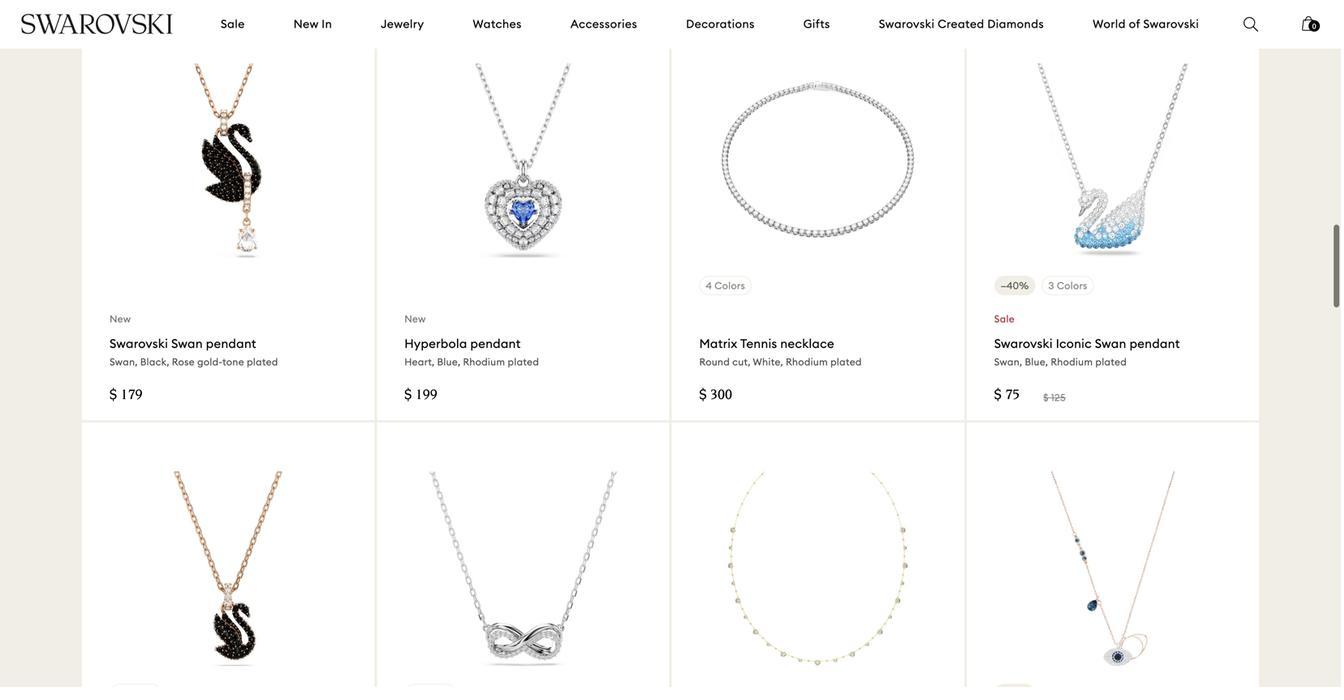 Task type: locate. For each thing, give the bounding box(es) containing it.
swan up rose
[[171, 336, 203, 352]]

2 horizontal spatial pendant
[[1130, 336, 1180, 352]]

$ 300
[[699, 389, 732, 404]]

blue,
[[437, 356, 461, 368], [1025, 356, 1048, 368]]

white,
[[753, 356, 783, 368]]

swan, inside the swarovski iconic swan pendant swan, blue, rhodium plated
[[994, 356, 1022, 368]]

pendant inside hyperbola pendant heart, blue, rhodium plated
[[470, 336, 521, 352]]

rhodium inside matrix tennis necklace round cut, white, rhodium plated
[[786, 356, 828, 368]]

plated
[[247, 356, 278, 368], [508, 356, 539, 368], [830, 356, 862, 368], [1095, 356, 1127, 368]]

2 plated from the left
[[508, 356, 539, 368]]

0 horizontal spatial swan,
[[110, 356, 138, 368]]

1 plated from the left
[[247, 356, 278, 368]]

cut,
[[732, 356, 751, 368]]

4 plated from the left
[[1095, 356, 1127, 368]]

sale down the −40%
[[994, 313, 1015, 325]]

rhodium down hyperbola
[[463, 356, 505, 368]]

rhodium inside hyperbola pendant heart, blue, rhodium plated
[[463, 356, 505, 368]]

sale link
[[221, 16, 245, 32]]

decorations link
[[686, 16, 755, 32]]

$ 75
[[994, 389, 1020, 404]]

pendant right hyperbola
[[470, 336, 521, 352]]

3 pendant from the left
[[1130, 336, 1180, 352]]

hyperbola
[[404, 336, 467, 352]]

$ 125
[[1043, 392, 1066, 404]]

swarovski swan pendant swan, black, rose gold-tone plated
[[110, 336, 278, 368]]

2 swan from the left
[[1095, 336, 1126, 352]]

blue, up $ 125
[[1025, 356, 1048, 368]]

3 plated from the left
[[830, 356, 862, 368]]

1 pendant from the left
[[206, 336, 256, 352]]

0 horizontal spatial blue,
[[437, 356, 461, 368]]

1 horizontal spatial blue,
[[1025, 356, 1048, 368]]

pendant right iconic
[[1130, 336, 1180, 352]]

new up "$ 179"
[[110, 313, 131, 325]]

swan,
[[110, 356, 138, 368], [994, 356, 1022, 368]]

2 horizontal spatial new
[[404, 313, 426, 325]]

1 horizontal spatial swan,
[[994, 356, 1022, 368]]

new in
[[294, 17, 332, 31]]

gold-
[[197, 356, 222, 368]]

1 rhodium from the left
[[463, 356, 505, 368]]

swarovski image
[[20, 14, 174, 34]]

world of swarovski link
[[1093, 16, 1199, 32]]

swarovski inside the swarovski swan pendant swan, black, rose gold-tone plated
[[110, 336, 168, 352]]

new
[[294, 17, 319, 31], [110, 313, 131, 325], [404, 313, 426, 325]]

iconic
[[1056, 336, 1092, 352]]

2 swan, from the left
[[994, 356, 1022, 368]]

plated inside hyperbola pendant heart, blue, rhodium plated
[[508, 356, 539, 368]]

sale left new in
[[221, 17, 245, 31]]

1 blue, from the left
[[437, 356, 461, 368]]

2 pendant from the left
[[470, 336, 521, 352]]

0 horizontal spatial rhodium
[[463, 356, 505, 368]]

swarovski left iconic
[[994, 336, 1053, 352]]

swarovski for diamonds
[[879, 17, 935, 31]]

new left in
[[294, 17, 319, 31]]

pendant
[[206, 336, 256, 352], [470, 336, 521, 352], [1130, 336, 1180, 352]]

swarovski up black,
[[110, 336, 168, 352]]

1 vertical spatial sale
[[994, 313, 1015, 325]]

jewelry
[[381, 17, 424, 31]]

swan, up $ 75 on the bottom right of the page
[[994, 356, 1022, 368]]

0 horizontal spatial new
[[110, 313, 131, 325]]

3 rhodium from the left
[[1051, 356, 1093, 368]]

rhodium down iconic
[[1051, 356, 1093, 368]]

world of swarovski
[[1093, 17, 1199, 31]]

1 swan from the left
[[171, 336, 203, 352]]

sale
[[221, 17, 245, 31], [994, 313, 1015, 325]]

rhodium inside the swarovski iconic swan pendant swan, blue, rhodium plated
[[1051, 356, 1093, 368]]

swan inside the swarovski iconic swan pendant swan, blue, rhodium plated
[[1095, 336, 1126, 352]]

rhodium down necklace
[[786, 356, 828, 368]]

swarovski right "of"
[[1143, 17, 1199, 31]]

2 blue, from the left
[[1025, 356, 1048, 368]]

matrix tennis necklace round cut, white, rhodium plated
[[699, 336, 862, 368]]

swarovski iconic swan pendant swan, blue, rhodium plated
[[994, 336, 1180, 368]]

new for swarovski swan pendant
[[110, 313, 131, 325]]

swan
[[171, 336, 203, 352], [1095, 336, 1126, 352]]

0 horizontal spatial sale
[[221, 17, 245, 31]]

swan right iconic
[[1095, 336, 1126, 352]]

plated inside matrix tennis necklace round cut, white, rhodium plated
[[830, 356, 862, 368]]

rhodium
[[463, 356, 505, 368], [786, 356, 828, 368], [1051, 356, 1093, 368]]

search image image
[[1244, 17, 1258, 32]]

swan inside the swarovski swan pendant swan, black, rose gold-tone plated
[[171, 336, 203, 352]]

0 horizontal spatial swan
[[171, 336, 203, 352]]

blue, down hyperbola
[[437, 356, 461, 368]]

swan, left black,
[[110, 356, 138, 368]]

2 horizontal spatial rhodium
[[1051, 356, 1093, 368]]

1 swan, from the left
[[110, 356, 138, 368]]

0 horizontal spatial pendant
[[206, 336, 256, 352]]

plated inside the swarovski iconic swan pendant swan, blue, rhodium plated
[[1095, 356, 1127, 368]]

new up hyperbola
[[404, 313, 426, 325]]

swarovski
[[879, 17, 935, 31], [1143, 17, 1199, 31], [110, 336, 168, 352], [994, 336, 1053, 352]]

1 horizontal spatial rhodium
[[786, 356, 828, 368]]

1 horizontal spatial swan
[[1095, 336, 1126, 352]]

1 horizontal spatial pendant
[[470, 336, 521, 352]]

pendant up "tone"
[[206, 336, 256, 352]]

2 rhodium from the left
[[786, 356, 828, 368]]

swarovski left created
[[879, 17, 935, 31]]

watches
[[473, 17, 522, 31]]

swarovski inside the swarovski iconic swan pendant swan, blue, rhodium plated
[[994, 336, 1053, 352]]



Task type: vqa. For each thing, say whether or not it's contained in the screenshot.
Blue, inside the Hyperbola pendant Heart, Blue, Rhodium plated
yes



Task type: describe. For each thing, give the bounding box(es) containing it.
round
[[699, 356, 730, 368]]

tone
[[222, 356, 244, 368]]

rose
[[172, 356, 195, 368]]

new in link
[[294, 16, 332, 32]]

in
[[322, 17, 332, 31]]

swarovski for swan
[[994, 336, 1053, 352]]

black,
[[140, 356, 169, 368]]

swarovski created diamonds link
[[879, 16, 1044, 32]]

swan, inside the swarovski swan pendant swan, black, rose gold-tone plated
[[110, 356, 138, 368]]

jewelry link
[[381, 16, 424, 32]]

blue, inside hyperbola pendant heart, blue, rhodium plated
[[437, 356, 461, 368]]

world
[[1093, 17, 1126, 31]]

gifts
[[803, 17, 830, 31]]

1 horizontal spatial new
[[294, 17, 319, 31]]

4 colors
[[706, 280, 745, 292]]

hyperbola pendant heart, blue, rhodium plated
[[404, 336, 539, 368]]

3 colors
[[1049, 280, 1088, 292]]

0 vertical spatial sale
[[221, 17, 245, 31]]

$ 179
[[110, 389, 142, 404]]

decorations
[[686, 17, 755, 31]]

watches link
[[473, 16, 522, 32]]

accessories
[[570, 17, 637, 31]]

matrix
[[699, 336, 738, 352]]

1 horizontal spatial sale
[[994, 313, 1015, 325]]

$ 199
[[404, 389, 437, 404]]

cart-mobile image image
[[1302, 16, 1315, 31]]

swarovski for pendant
[[110, 336, 168, 352]]

swarovski created diamonds
[[879, 17, 1044, 31]]

rhodium for swarovski
[[1051, 356, 1093, 368]]

tennis
[[740, 336, 777, 352]]

new for hyperbola pendant
[[404, 313, 426, 325]]

rhodium for matrix
[[786, 356, 828, 368]]

blue, inside the swarovski iconic swan pendant swan, blue, rhodium plated
[[1025, 356, 1048, 368]]

necklace
[[780, 336, 834, 352]]

pendant inside the swarovski iconic swan pendant swan, blue, rhodium plated
[[1130, 336, 1180, 352]]

−40%
[[1001, 280, 1029, 292]]

heart,
[[404, 356, 435, 368]]

0 link
[[1302, 15, 1320, 42]]

plated inside the swarovski swan pendant swan, black, rose gold-tone plated
[[247, 356, 278, 368]]

gifts link
[[803, 16, 830, 32]]

diamonds
[[987, 17, 1044, 31]]

created
[[938, 17, 984, 31]]

of
[[1129, 17, 1140, 31]]

0
[[1312, 22, 1316, 30]]

accessories link
[[570, 16, 637, 32]]

pendant inside the swarovski swan pendant swan, black, rose gold-tone plated
[[206, 336, 256, 352]]



